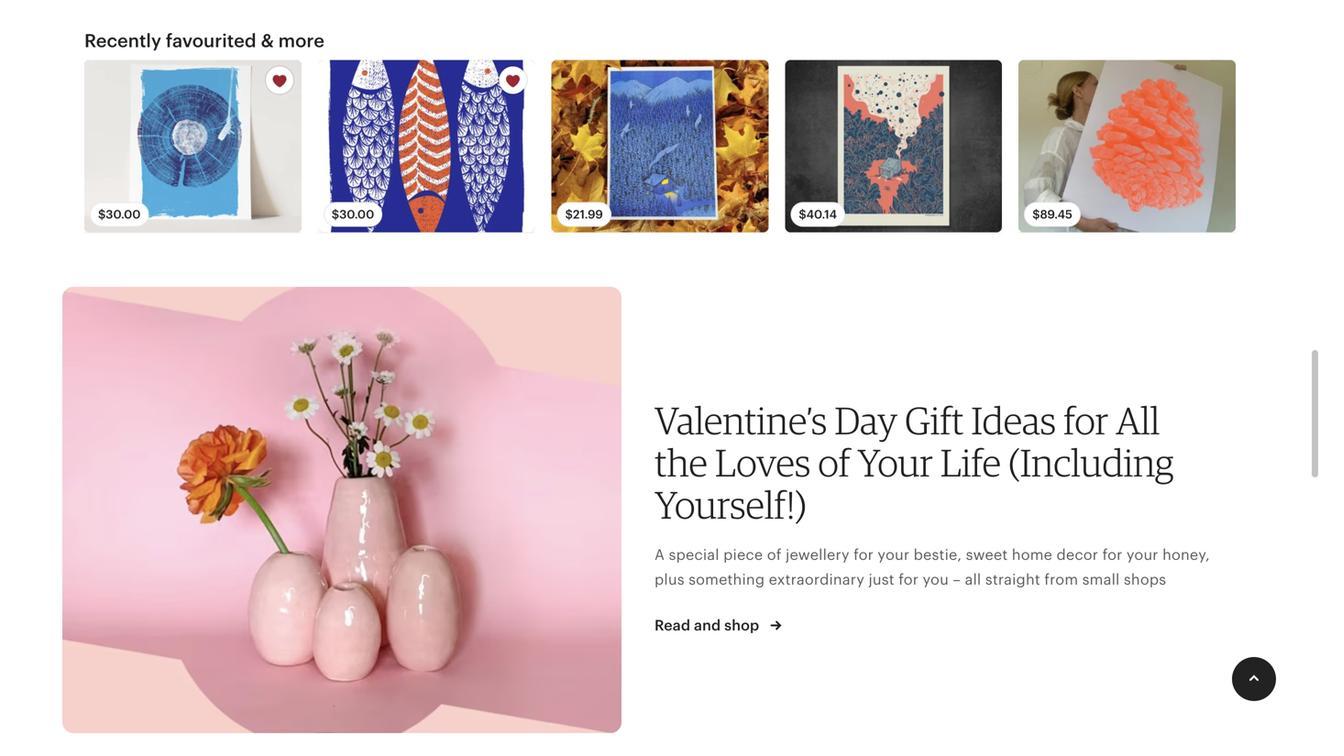 Task type: describe. For each thing, give the bounding box(es) containing it.
loves
[[715, 440, 811, 485]]

the cabin image
[[785, 60, 1002, 233]]

a special piece of jewellery for your bestie, sweet home decor for your honey, plus something extraordinary just for you – all straight from small shops
[[655, 547, 1210, 588]]

30.00 for modern art screenprint scandinavian style  - 3 fish art print - indigo wall art - silkscreen modern print coastal kitchen art - three fish image
[[339, 208, 374, 222]]

for up just
[[854, 547, 874, 563]]

89.45
[[1040, 208, 1073, 222]]

shops
[[1124, 572, 1166, 588]]

&
[[261, 30, 274, 51]]

honey,
[[1162, 547, 1210, 563]]

recently
[[84, 30, 161, 51]]

$ for gloaming - risograph print image
[[565, 208, 573, 222]]

and
[[694, 617, 721, 634]]

1 your from the left
[[878, 547, 910, 563]]

ideas
[[971, 397, 1056, 443]]

of inside a special piece of jewellery for your bestie, sweet home decor for your honey, plus something extraordinary just for you – all straight from small shops
[[767, 547, 782, 563]]

neon pine grande | screen printing image
[[1019, 60, 1236, 233]]

from
[[1044, 572, 1078, 588]]

straight
[[985, 572, 1040, 588]]

$ 30.00 for screenprint music fan record player art print record art wood texture vinyl lp art silkscreen - nature sounds - indigo blue - wall art decor "image"
[[98, 208, 141, 222]]

(including
[[1008, 440, 1174, 485]]

screenprint music fan record player art print record art wood texture vinyl lp art silkscreen - nature sounds - indigo blue - wall art decor image
[[84, 60, 301, 233]]

jewellery
[[786, 547, 850, 563]]

special
[[669, 547, 719, 563]]

you
[[923, 572, 949, 588]]

21.99
[[573, 208, 603, 222]]

30.00 for screenprint music fan record player art print record art wood texture vinyl lp art silkscreen - nature sounds - indigo blue - wall art decor "image"
[[106, 208, 141, 222]]

all
[[965, 572, 981, 588]]

of inside the valentine's day gift ideas for all the loves of your life (including yourself!)
[[818, 440, 850, 485]]

$ for modern art screenprint scandinavian style  - 3 fish art print - indigo wall art - silkscreen modern print coastal kitchen art - three fish image
[[332, 208, 339, 222]]

something
[[689, 572, 765, 588]]

extraordinary
[[769, 572, 865, 588]]

decor
[[1057, 547, 1098, 563]]

yourself!)
[[655, 482, 807, 528]]

valentine's day gift ideas for all the loves of your life (including yourself!) link
[[655, 397, 1174, 528]]

a
[[655, 547, 665, 563]]

gloaming - risograph print image
[[552, 60, 769, 233]]

your
[[857, 440, 933, 485]]



Task type: vqa. For each thing, say whether or not it's contained in the screenshot.
&
yes



Task type: locate. For each thing, give the bounding box(es) containing it.
read and shop
[[655, 617, 759, 634]]

$ 30.00 for modern art screenprint scandinavian style  - 3 fish art print - indigo wall art - silkscreen modern print coastal kitchen art - three fish image
[[332, 208, 374, 222]]

your
[[878, 547, 910, 563], [1127, 547, 1158, 563]]

4 $ from the left
[[799, 208, 806, 222]]

1 horizontal spatial $ 30.00
[[332, 208, 374, 222]]

just
[[869, 572, 895, 588]]

shop
[[724, 617, 759, 634]]

for
[[1064, 397, 1109, 443], [854, 547, 874, 563], [1102, 547, 1123, 563], [899, 572, 919, 588]]

your up the shops
[[1127, 547, 1158, 563]]

1 horizontal spatial your
[[1127, 547, 1158, 563]]

all
[[1116, 397, 1160, 443]]

day
[[835, 397, 898, 443]]

of left your
[[818, 440, 850, 485]]

0 horizontal spatial $ 30.00
[[98, 208, 141, 222]]

2 $ 30.00 from the left
[[332, 208, 374, 222]]

for up small
[[1102, 547, 1123, 563]]

the
[[655, 440, 708, 485]]

modern art screenprint scandinavian style  - 3 fish art print - indigo wall art - silkscreen modern print coastal kitchen art - three fish image
[[318, 60, 535, 233]]

favourited
[[166, 30, 256, 51]]

for left the all on the bottom right of page
[[1064, 397, 1109, 443]]

1 30.00 from the left
[[106, 208, 141, 222]]

bestie,
[[914, 547, 962, 563]]

$
[[98, 208, 106, 222], [332, 208, 339, 222], [565, 208, 573, 222], [799, 208, 806, 222], [1032, 208, 1040, 222]]

small
[[1082, 572, 1120, 588]]

1 horizontal spatial of
[[818, 440, 850, 485]]

valentine's
[[655, 397, 827, 443]]

for right just
[[899, 572, 919, 588]]

of
[[818, 440, 850, 485], [767, 547, 782, 563]]

3 $ from the left
[[565, 208, 573, 222]]

40.14
[[806, 208, 837, 222]]

$ 30.00
[[98, 208, 141, 222], [332, 208, 374, 222]]

$ for neon pine grande | screen printing 'image'
[[1032, 208, 1040, 222]]

a special piece of jewellery for your bestie, sweet home decor for your honey, plus something extraordinary just for you – all straight from small shops link
[[655, 547, 1210, 588]]

your up just
[[878, 547, 910, 563]]

sweet
[[966, 547, 1008, 563]]

2 $ from the left
[[332, 208, 339, 222]]

$ 40.14
[[799, 208, 837, 222]]

$ for the cabin image
[[799, 208, 806, 222]]

$ 89.45
[[1032, 208, 1073, 222]]

–
[[953, 572, 961, 588]]

life
[[941, 440, 1001, 485]]

$ for screenprint music fan record player art print record art wood texture vinyl lp art silkscreen - nature sounds - indigo blue - wall art decor "image"
[[98, 208, 106, 222]]

0 horizontal spatial of
[[767, 547, 782, 563]]

0 horizontal spatial your
[[878, 547, 910, 563]]

recently favourited & more
[[84, 30, 324, 51]]

1 $ from the left
[[98, 208, 106, 222]]

$ 21.99
[[565, 208, 603, 222]]

home
[[1012, 547, 1053, 563]]

30.00
[[106, 208, 141, 222], [339, 208, 374, 222]]

1 $ 30.00 from the left
[[98, 208, 141, 222]]

2 your from the left
[[1127, 547, 1158, 563]]

read and shop link
[[655, 615, 787, 637]]

more
[[278, 30, 324, 51]]

read
[[655, 617, 690, 634]]

0 horizontal spatial 30.00
[[106, 208, 141, 222]]

for inside the valentine's day gift ideas for all the loves of your life (including yourself!)
[[1064, 397, 1109, 443]]

1 horizontal spatial 30.00
[[339, 208, 374, 222]]

2 30.00 from the left
[[339, 208, 374, 222]]

1 vertical spatial of
[[767, 547, 782, 563]]

plus
[[655, 572, 685, 588]]

piece
[[723, 547, 763, 563]]

of right piece
[[767, 547, 782, 563]]

valentine's day gift ideas for all the loves of your life (including yourself!)
[[655, 397, 1174, 528]]

5 $ from the left
[[1032, 208, 1040, 222]]

recently favourited & more link
[[84, 30, 324, 52]]

0 vertical spatial of
[[818, 440, 850, 485]]

gift
[[905, 397, 964, 443]]



